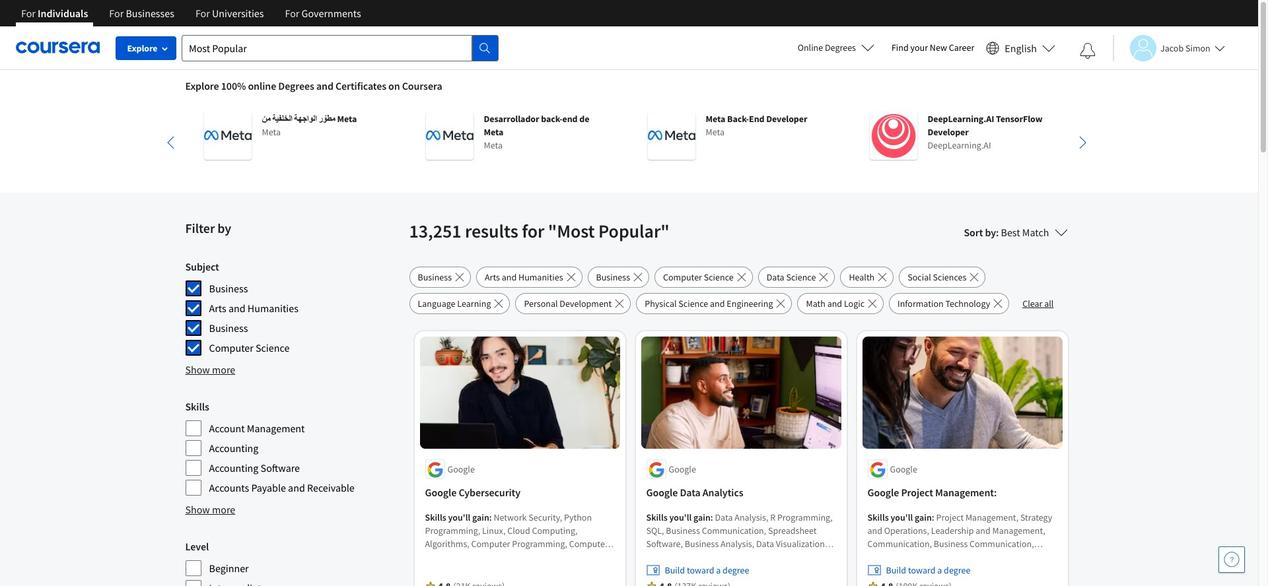 Task type: locate. For each thing, give the bounding box(es) containing it.
1 build from the left
[[665, 565, 685, 577]]

toward
[[687, 565, 715, 577], [909, 565, 936, 577]]

math and logic
[[806, 298, 865, 310]]

1 horizontal spatial a
[[938, 565, 942, 577]]

explore left 100%
[[185, 79, 219, 93]]

leadership
[[469, 565, 512, 577]]

degree
[[723, 565, 750, 577], [944, 565, 971, 577]]

0 vertical spatial more
[[212, 363, 235, 377]]

science for "data science" "button"
[[787, 272, 816, 283]]

science for physical science and engineering button
[[679, 298, 709, 310]]

cybersecurity
[[459, 487, 521, 500]]

1 vertical spatial degrees
[[278, 79, 314, 93]]

toward for project
[[909, 565, 936, 577]]

0 vertical spatial humanities
[[519, 272, 563, 283]]

more down 'accounts'
[[212, 504, 235, 517]]

2 you'll from the left
[[670, 512, 692, 524]]

0 vertical spatial arts and humanities
[[485, 272, 563, 283]]

0 vertical spatial accounting
[[209, 442, 259, 455]]

humanities inside subject group
[[248, 302, 299, 315]]

arts up learning
[[485, 272, 500, 283]]

meta image
[[204, 112, 251, 160], [426, 112, 473, 160], [648, 112, 695, 160]]

programming,
[[425, 526, 481, 537], [512, 539, 568, 551]]

1 vertical spatial more
[[212, 504, 235, 517]]

0 vertical spatial programming,
[[425, 526, 481, 537]]

network down databases,
[[425, 578, 458, 587]]

arts
[[485, 272, 500, 283], [209, 302, 226, 315]]

developer inside meta back-end developer meta
[[767, 113, 808, 125]]

all
[[1045, 298, 1054, 310]]

by right sort
[[986, 226, 997, 239]]

0 vertical spatial show more button
[[185, 362, 235, 378]]

0 horizontal spatial by
[[217, 220, 231, 237]]

popular"
[[599, 219, 670, 243]]

0 horizontal spatial skills you'll gain :
[[425, 512, 494, 524]]

0 vertical spatial explore
[[127, 42, 158, 54]]

show more button
[[185, 362, 235, 378], [185, 502, 235, 518]]

developer right "deeplearning.ai" image
[[928, 126, 969, 138]]

architecture,
[[460, 578, 510, 587]]

0 horizontal spatial degrees
[[278, 79, 314, 93]]

1 horizontal spatial build toward a degree
[[886, 565, 971, 577]]

by right the filter
[[217, 220, 231, 237]]

gain
[[473, 512, 490, 524], [694, 512, 711, 524], [915, 512, 932, 524]]

accounts payable and receivable
[[209, 482, 355, 495]]

social sciences button
[[899, 267, 986, 288]]

1 horizontal spatial computer science
[[663, 272, 734, 283]]

1 vertical spatial computer science
[[209, 342, 290, 355]]

degrees right the online
[[278, 79, 314, 93]]

show more button for computer
[[185, 362, 235, 378]]

1 more from the top
[[212, 363, 235, 377]]

2 gain from the left
[[694, 512, 711, 524]]

language learning button
[[409, 293, 510, 315]]

gain down project
[[915, 512, 932, 524]]

2 horizontal spatial meta image
[[648, 112, 695, 160]]

2 horizontal spatial you'll
[[891, 512, 913, 524]]

google cybersecurity
[[425, 487, 521, 500]]

you'll down project
[[891, 512, 913, 524]]

show more for computer science
[[185, 363, 235, 377]]

and inside subject group
[[229, 302, 246, 315]]

information technology button
[[889, 293, 1010, 315]]

show more
[[185, 363, 235, 377], [185, 504, 235, 517]]

business button up language
[[409, 267, 471, 288]]

مطوّر
[[319, 113, 335, 125]]

math
[[806, 298, 826, 310]]

arts down the subject
[[209, 302, 226, 315]]

0 horizontal spatial a
[[716, 565, 721, 577]]

1 horizontal spatial build
[[886, 565, 907, 577]]

incident
[[459, 552, 491, 564]]

0 vertical spatial arts
[[485, 272, 500, 283]]

for left 'individuals'
[[21, 7, 36, 20]]

a
[[716, 565, 721, 577], [938, 565, 942, 577]]

1 vertical spatial arts and humanities
[[209, 302, 299, 315]]

end
[[749, 113, 765, 125]]

2 meta image from the left
[[426, 112, 473, 160]]

computer science
[[663, 272, 734, 283], [209, 342, 290, 355]]

0 vertical spatial computer science
[[663, 272, 734, 283]]

security,
[[529, 512, 562, 524]]

more up account
[[212, 363, 235, 377]]

sql
[[584, 578, 600, 587]]

accounting for accounting software
[[209, 462, 259, 475]]

sort
[[964, 226, 983, 239]]

13,251
[[409, 219, 462, 243]]

learning
[[457, 298, 491, 310]]

google up project
[[890, 464, 918, 476]]

google project management:
[[868, 487, 997, 500]]

data science button
[[758, 267, 835, 288]]

1 vertical spatial show more
[[185, 504, 235, 517]]

accounting up 'accounts'
[[209, 462, 259, 475]]

0 horizontal spatial humanities
[[248, 302, 299, 315]]

level
[[185, 541, 209, 554]]

0 horizontal spatial arts
[[209, 302, 226, 315]]

skills you'll gain : down project
[[868, 512, 937, 524]]

skills you'll gain : down google cybersecurity
[[425, 512, 494, 524]]

find your new career
[[892, 42, 975, 54]]

1 horizontal spatial degrees
[[825, 42, 856, 54]]

1 horizontal spatial business button
[[588, 267, 650, 288]]

match
[[1023, 226, 1050, 239]]

2 toward from the left
[[909, 565, 936, 577]]

computer science inside computer science button
[[663, 272, 734, 283]]

1 show more from the top
[[185, 363, 235, 377]]

1 vertical spatial accounting
[[209, 462, 259, 475]]

1 horizontal spatial meta image
[[426, 112, 473, 160]]

arts inside button
[[485, 272, 500, 283]]

show more button down 'accounts'
[[185, 502, 235, 518]]

data science
[[767, 272, 816, 283]]

explore button
[[116, 36, 176, 60]]

show
[[185, 363, 210, 377], [185, 504, 210, 517]]

business button up development
[[588, 267, 650, 288]]

2 more from the top
[[212, 504, 235, 517]]

مطوّر الواجهة الخلفية من meta meta
[[262, 113, 357, 138]]

degree for analytics
[[723, 565, 750, 577]]

humanities
[[519, 272, 563, 283], [248, 302, 299, 315]]

0 horizontal spatial data
[[680, 487, 701, 500]]

3 you'll from the left
[[891, 512, 913, 524]]

explore down for businesses
[[127, 42, 158, 54]]

0 horizontal spatial computer science
[[209, 342, 290, 355]]

universities
[[212, 7, 264, 20]]

1 vertical spatial explore
[[185, 79, 219, 93]]

accounting down account
[[209, 442, 259, 455]]

2 horizontal spatial skills you'll gain :
[[868, 512, 937, 524]]

a for management:
[[938, 565, 942, 577]]

1 vertical spatial humanities
[[248, 302, 299, 315]]

1 vertical spatial show
[[185, 504, 210, 517]]

analytics
[[703, 487, 744, 500]]

show more up account
[[185, 363, 235, 377]]

for
[[21, 7, 36, 20], [109, 7, 124, 20], [196, 7, 210, 20], [285, 7, 300, 20]]

0 horizontal spatial meta image
[[204, 112, 251, 160]]

linux,
[[482, 526, 506, 537]]

health button
[[841, 267, 894, 288]]

0 vertical spatial show
[[185, 363, 210, 377]]

2 for from the left
[[109, 7, 124, 20]]

skills you'll gain : for google data analytics
[[647, 512, 715, 524]]

0 vertical spatial network
[[494, 512, 527, 524]]

skills up algorithms,
[[425, 512, 447, 524]]

cloud
[[508, 526, 530, 537]]

for left "businesses"
[[109, 7, 124, 20]]

0 horizontal spatial degree
[[723, 565, 750, 577]]

meta image for desarrollador back-end de meta meta
[[426, 112, 473, 160]]

explore inside popup button
[[127, 42, 158, 54]]

2 a from the left
[[938, 565, 942, 577]]

1 degree from the left
[[723, 565, 750, 577]]

1 show more button from the top
[[185, 362, 235, 378]]

back-
[[541, 113, 563, 125]]

3 for from the left
[[196, 7, 210, 20]]

1 horizontal spatial arts and humanities
[[485, 272, 563, 283]]

3 skills you'll gain : from the left
[[868, 512, 937, 524]]

1 horizontal spatial you'll
[[670, 512, 692, 524]]

1 deeplearning.ai from the top
[[928, 113, 995, 125]]

google left project
[[868, 487, 900, 500]]

algorithms,
[[425, 539, 470, 551]]

gain up linux,
[[473, 512, 490, 524]]

1 horizontal spatial gain
[[694, 512, 711, 524]]

show more button up account
[[185, 362, 235, 378]]

you'll down google data analytics on the bottom right
[[670, 512, 692, 524]]

show more for accounts payable and receivable
[[185, 504, 235, 517]]

certificates
[[336, 79, 387, 93]]

1 build toward a degree from the left
[[665, 565, 750, 577]]

0 horizontal spatial you'll
[[448, 512, 471, 524]]

1 horizontal spatial toward
[[909, 565, 936, 577]]

jacob simon button
[[1113, 35, 1226, 61]]

1 horizontal spatial arts
[[485, 272, 500, 283]]

receivable
[[307, 482, 355, 495]]

accounting
[[209, 442, 259, 455], [209, 462, 259, 475]]

back-
[[728, 113, 749, 125]]

1 horizontal spatial by
[[986, 226, 997, 239]]

degrees right online
[[825, 42, 856, 54]]

3 gain from the left
[[915, 512, 932, 524]]

by for filter
[[217, 220, 231, 237]]

tensorflow
[[996, 113, 1043, 125]]

programming, up algorithms,
[[425, 526, 481, 537]]

google
[[448, 464, 475, 476], [669, 464, 696, 476], [890, 464, 918, 476], [425, 487, 457, 500], [647, 487, 678, 500], [868, 487, 900, 500]]

data up engineering
[[767, 272, 785, 283]]

0 horizontal spatial business button
[[409, 267, 471, 288]]

gain down google data analytics on the bottom right
[[694, 512, 711, 524]]

1 meta image from the left
[[204, 112, 251, 160]]

2 show more from the top
[[185, 504, 235, 517]]

risk
[[511, 578, 527, 587]]

science inside subject group
[[256, 342, 290, 355]]

computer inside subject group
[[209, 342, 254, 355]]

programming, down computing,
[[512, 539, 568, 551]]

1 horizontal spatial humanities
[[519, 272, 563, 283]]

and inside network security, python programming, linux, cloud computing, algorithms, computer programming, computer security incident management, cryptography, databases, leadership and management, network architecture, risk management, sql
[[514, 565, 529, 577]]

2 build from the left
[[886, 565, 907, 577]]

0 horizontal spatial build
[[665, 565, 685, 577]]

2 degree from the left
[[944, 565, 971, 577]]

data left analytics
[[680, 487, 701, 500]]

google project management: link
[[868, 485, 1058, 501]]

subject
[[185, 260, 219, 274]]

show up account
[[185, 363, 210, 377]]

skills you'll gain : for google project management:
[[868, 512, 937, 524]]

you'll for google data analytics
[[670, 512, 692, 524]]

4 for from the left
[[285, 7, 300, 20]]

developer right end
[[767, 113, 808, 125]]

cryptography,
[[547, 552, 602, 564]]

1 horizontal spatial degree
[[944, 565, 971, 577]]

0 vertical spatial show more
[[185, 363, 235, 377]]

network up cloud
[[494, 512, 527, 524]]

1 gain from the left
[[473, 512, 490, 524]]

online degrees button
[[787, 33, 885, 62]]

desarrollador
[[484, 113, 539, 125]]

development
[[560, 298, 612, 310]]

2 show from the top
[[185, 504, 210, 517]]

more for accounts payable and receivable
[[212, 504, 235, 517]]

1 horizontal spatial explore
[[185, 79, 219, 93]]

clear
[[1023, 298, 1043, 310]]

for for universities
[[196, 7, 210, 20]]

0 horizontal spatial gain
[[473, 512, 490, 524]]

more for computer science
[[212, 363, 235, 377]]

business
[[418, 272, 452, 283], [596, 272, 630, 283], [209, 282, 248, 295], [209, 322, 248, 335]]

explore 100% online degrees and certificates on coursera
[[185, 79, 442, 93]]

science inside "button"
[[787, 272, 816, 283]]

by
[[217, 220, 231, 237], [986, 226, 997, 239]]

0 vertical spatial data
[[767, 272, 785, 283]]

0 horizontal spatial explore
[[127, 42, 158, 54]]

explore
[[127, 42, 158, 54], [185, 79, 219, 93]]

show up level
[[185, 504, 210, 517]]

1 skills you'll gain : from the left
[[425, 512, 494, 524]]

0 horizontal spatial toward
[[687, 565, 715, 577]]

accounting for accounting
[[209, 442, 259, 455]]

arts and humanities inside subject group
[[209, 302, 299, 315]]

2 skills you'll gain : from the left
[[647, 512, 715, 524]]

0 vertical spatial degrees
[[825, 42, 856, 54]]

1 toward from the left
[[687, 565, 715, 577]]

1 vertical spatial arts
[[209, 302, 226, 315]]

0 horizontal spatial arts and humanities
[[209, 302, 299, 315]]

1 horizontal spatial data
[[767, 272, 785, 283]]

online
[[798, 42, 823, 54]]

degrees
[[825, 42, 856, 54], [278, 79, 314, 93]]

jacob simon
[[1161, 42, 1211, 54]]

1 a from the left
[[716, 565, 721, 577]]

1 show from the top
[[185, 363, 210, 377]]

for left universities
[[196, 7, 210, 20]]

1 for from the left
[[21, 7, 36, 20]]

health
[[849, 272, 875, 283]]

skills you'll gain : down google data analytics on the bottom right
[[647, 512, 715, 524]]

1 vertical spatial deeplearning.ai
[[928, 139, 992, 151]]

None search field
[[182, 35, 499, 61]]

0 vertical spatial deeplearning.ai
[[928, 113, 995, 125]]

2 accounting from the top
[[209, 462, 259, 475]]

gain for google project management:
[[915, 512, 932, 524]]

1 vertical spatial show more button
[[185, 502, 235, 518]]

skills
[[185, 400, 209, 414], [425, 512, 447, 524], [647, 512, 668, 524], [868, 512, 889, 524]]

0 horizontal spatial build toward a degree
[[665, 565, 750, 577]]

2 show more button from the top
[[185, 502, 235, 518]]

for left governments
[[285, 7, 300, 20]]

account
[[209, 422, 245, 435]]

skills up account
[[185, 400, 209, 414]]

for businesses
[[109, 7, 174, 20]]

social sciences
[[908, 272, 967, 283]]

1 vertical spatial programming,
[[512, 539, 568, 551]]

software
[[261, 462, 300, 475]]

2 horizontal spatial gain
[[915, 512, 932, 524]]

data
[[767, 272, 785, 283], [680, 487, 701, 500]]

2 build toward a degree from the left
[[886, 565, 971, 577]]

2 deeplearning.ai from the top
[[928, 139, 992, 151]]

1 horizontal spatial developer
[[928, 126, 969, 138]]

1 horizontal spatial skills you'll gain :
[[647, 512, 715, 524]]

1 accounting from the top
[[209, 442, 259, 455]]

skills inside group
[[185, 400, 209, 414]]

google left analytics
[[647, 487, 678, 500]]

computer science inside subject group
[[209, 342, 290, 355]]

you'll down google cybersecurity
[[448, 512, 471, 524]]

0 vertical spatial developer
[[767, 113, 808, 125]]

0 horizontal spatial developer
[[767, 113, 808, 125]]

arts and humanities inside arts and humanities button
[[485, 272, 563, 283]]

1 horizontal spatial network
[[494, 512, 527, 524]]

show more button for accounts
[[185, 502, 235, 518]]

build for project
[[886, 565, 907, 577]]

: down analytics
[[711, 512, 713, 524]]

1 vertical spatial network
[[425, 578, 458, 587]]

google up google cybersecurity
[[448, 464, 475, 476]]

0 horizontal spatial programming,
[[425, 526, 481, 537]]

3 meta image from the left
[[648, 112, 695, 160]]

1 vertical spatial developer
[[928, 126, 969, 138]]

show more down 'accounts'
[[185, 504, 235, 517]]



Task type: vqa. For each thing, say whether or not it's contained in the screenshot.
top science?
no



Task type: describe. For each thing, give the bounding box(es) containing it.
deeplearning.ai image
[[870, 112, 917, 160]]

on
[[389, 79, 400, 93]]

google data analytics
[[647, 487, 744, 500]]

jacob
[[1161, 42, 1184, 54]]

build toward a degree for project
[[886, 565, 971, 577]]

google up google data analytics on the bottom right
[[669, 464, 696, 476]]

technology
[[946, 298, 991, 310]]

by for sort
[[986, 226, 997, 239]]

personal
[[524, 298, 558, 310]]

banner navigation
[[11, 0, 372, 36]]

arts and humanities button
[[476, 267, 582, 288]]

payable
[[251, 482, 286, 495]]

end
[[563, 113, 578, 125]]

arts inside subject group
[[209, 302, 226, 315]]

: up linux,
[[490, 512, 492, 524]]

for for businesses
[[109, 7, 124, 20]]

0 horizontal spatial network
[[425, 578, 458, 587]]

governments
[[302, 7, 361, 20]]

management
[[247, 422, 305, 435]]

physical science and engineering button
[[637, 293, 793, 315]]

2 vertical spatial management,
[[529, 578, 582, 587]]

meta back-end developer meta
[[706, 113, 808, 138]]

management:
[[936, 487, 997, 500]]

meta image for مطوّر الواجهة الخلفية من meta meta
[[204, 112, 251, 160]]

degrees inside dropdown button
[[825, 42, 856, 54]]

results
[[465, 219, 519, 243]]

and inside the skills group
[[288, 482, 305, 495]]

degree for management:
[[944, 565, 971, 577]]

simon
[[1186, 42, 1211, 54]]

: left best
[[997, 226, 999, 239]]

you'll for google project management:
[[891, 512, 913, 524]]

level group
[[185, 539, 401, 587]]

accounting software
[[209, 462, 300, 475]]

skills group
[[185, 399, 401, 497]]

databases,
[[425, 565, 467, 577]]

account management
[[209, 422, 305, 435]]

الواجهة
[[294, 113, 317, 125]]

computing,
[[532, 526, 578, 537]]

sciences
[[933, 272, 967, 283]]

engineering
[[727, 298, 773, 310]]

english button
[[981, 26, 1061, 69]]

for for individuals
[[21, 7, 36, 20]]

math and logic button
[[798, 293, 884, 315]]

personal development button
[[516, 293, 631, 315]]

show for accounts
[[185, 504, 210, 517]]

2 business button from the left
[[588, 267, 650, 288]]

your
[[911, 42, 928, 54]]

subject group
[[185, 259, 401, 357]]

physical
[[645, 298, 677, 310]]

science for computer science button
[[704, 272, 734, 283]]

logic
[[844, 298, 865, 310]]

desarrollador back-end de meta meta
[[484, 113, 590, 151]]

100%
[[221, 79, 246, 93]]

for
[[522, 219, 545, 243]]

data inside "button"
[[767, 272, 785, 283]]

explore for explore
[[127, 42, 158, 54]]

1 horizontal spatial programming,
[[512, 539, 568, 551]]

accounts
[[209, 482, 249, 495]]

businesses
[[126, 7, 174, 20]]

help center image
[[1224, 552, 1240, 568]]

deeplearning.ai tensorflow developer deeplearning.ai
[[928, 113, 1043, 151]]

python
[[564, 512, 592, 524]]

career
[[949, 42, 975, 54]]

and inside "button"
[[828, 298, 843, 310]]

: down google project management: at the right bottom of the page
[[932, 512, 935, 524]]

build for data
[[665, 565, 685, 577]]

1 vertical spatial data
[[680, 487, 701, 500]]

information technology
[[898, 298, 991, 310]]

clear all
[[1023, 298, 1054, 310]]

individuals
[[38, 7, 88, 20]]

language learning
[[418, 298, 491, 310]]

filter
[[185, 220, 215, 237]]

filter by
[[185, 220, 231, 237]]

find
[[892, 42, 909, 54]]

for governments
[[285, 7, 361, 20]]

"most
[[548, 219, 595, 243]]

explore for explore 100% online degrees and certificates on coursera
[[185, 79, 219, 93]]

1 business button from the left
[[409, 267, 471, 288]]

1 you'll from the left
[[448, 512, 471, 524]]

developer inside deeplearning.ai tensorflow developer deeplearning.ai
[[928, 126, 969, 138]]

network security, python programming, linux, cloud computing, algorithms, computer programming, computer security incident management, cryptography, databases, leadership and management, network architecture, risk management, sql
[[425, 512, 608, 587]]

meta image for meta back-end developer meta
[[648, 112, 695, 160]]

google inside 'link'
[[868, 487, 900, 500]]

clear all button
[[1015, 293, 1062, 315]]

computer inside computer science button
[[663, 272, 702, 283]]

من
[[262, 113, 271, 125]]

security
[[425, 552, 457, 564]]

1 vertical spatial management,
[[530, 565, 583, 577]]

What do you want to learn? text field
[[182, 35, 472, 61]]

coursera image
[[16, 37, 100, 58]]

show for computer
[[185, 363, 210, 377]]

beginner
[[209, 562, 249, 576]]

information
[[898, 298, 944, 310]]

a for analytics
[[716, 565, 721, 577]]

best
[[1001, 226, 1021, 239]]

google left cybersecurity
[[425, 487, 457, 500]]

skills down google data analytics on the bottom right
[[647, 512, 668, 524]]

gain for google data analytics
[[694, 512, 711, 524]]

google data analytics link
[[647, 485, 836, 501]]

for for governments
[[285, 7, 300, 20]]

de
[[580, 113, 590, 125]]

humanities inside arts and humanities button
[[519, 272, 563, 283]]

physical science and engineering
[[645, 298, 773, 310]]

sort by : best match
[[964, 226, 1050, 239]]

new
[[930, 42, 948, 54]]

find your new career link
[[885, 40, 981, 56]]

toward for data
[[687, 565, 715, 577]]

الخلفية
[[272, 113, 293, 125]]

english
[[1005, 41, 1037, 55]]

social
[[908, 272, 932, 283]]

skills down google project management: at the right bottom of the page
[[868, 512, 889, 524]]

0 vertical spatial management,
[[493, 552, 546, 564]]

show notifications image
[[1080, 43, 1096, 59]]

build toward a degree for data
[[665, 565, 750, 577]]

for universities
[[196, 7, 264, 20]]



